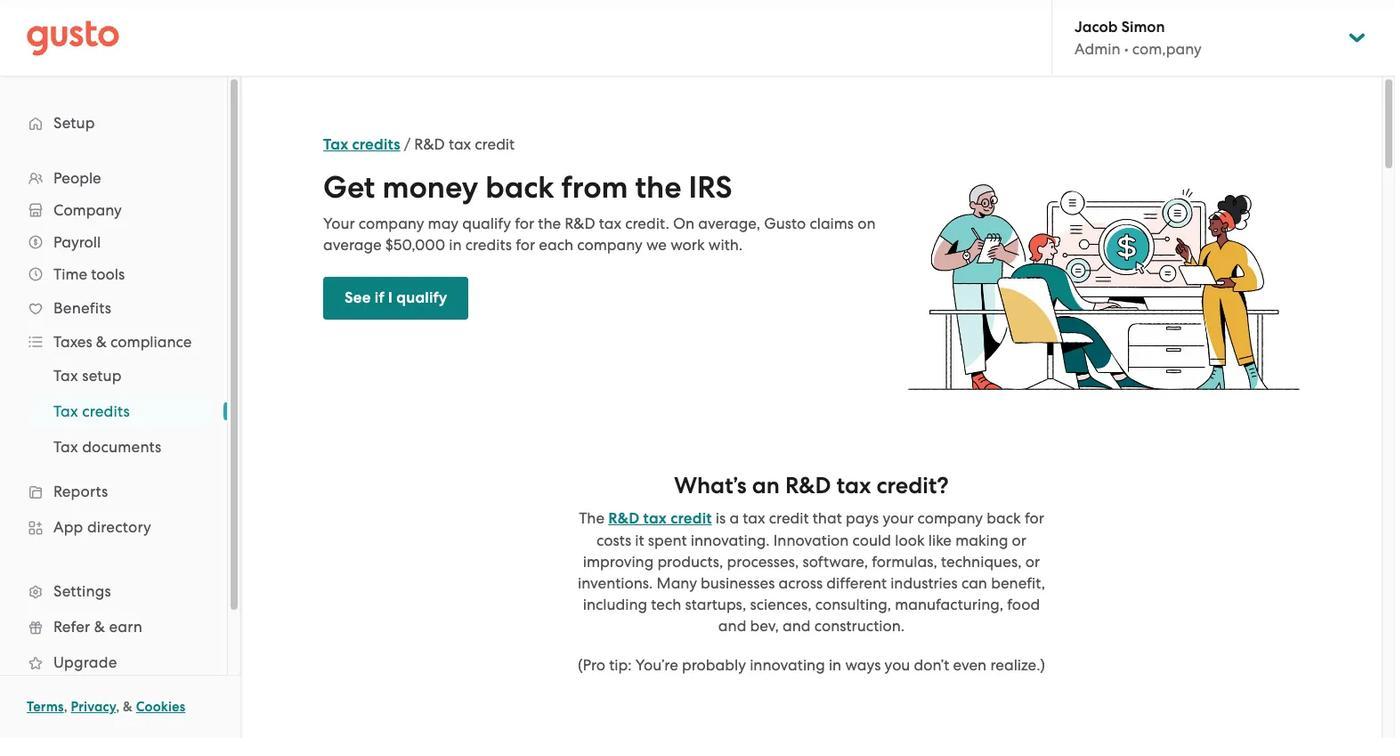 Task type: locate. For each thing, give the bounding box(es) containing it.
company button
[[18, 194, 209, 226]]

credits for tax credits
[[82, 402, 130, 420]]

1 vertical spatial credits
[[465, 236, 512, 254]]

company up like
[[918, 509, 983, 527]]

0 vertical spatial qualify
[[462, 215, 511, 232]]

can
[[961, 574, 987, 592]]

refer & earn
[[53, 618, 142, 636]]

0 horizontal spatial ,
[[64, 699, 67, 715]]

tax down the tax setup
[[53, 402, 78, 420]]

2 horizontal spatial credits
[[465, 236, 512, 254]]

qualify right may
[[462, 215, 511, 232]]

1 horizontal spatial credit
[[671, 509, 712, 528]]

company up the $50,000
[[359, 215, 424, 232]]

tax credits link down the tax setup link
[[32, 395, 209, 427]]

tip:
[[609, 656, 632, 674]]

and
[[718, 617, 746, 634], [783, 617, 811, 634]]

, left privacy
[[64, 699, 67, 715]]

0 vertical spatial or
[[1012, 531, 1027, 549]]

tax setup
[[53, 367, 122, 385]]

see
[[345, 288, 371, 307]]

2 vertical spatial credits
[[82, 402, 130, 420]]

from
[[561, 169, 628, 206]]

1 horizontal spatial company
[[577, 236, 643, 254]]

reports
[[53, 483, 108, 500]]

1 horizontal spatial the
[[635, 169, 682, 206]]

time
[[53, 265, 87, 283]]

for left each
[[516, 236, 535, 254]]

r&d right "/"
[[414, 135, 445, 153]]

taxes & compliance button
[[18, 326, 209, 358]]

upgrade link
[[18, 646, 209, 678]]

tools
[[91, 265, 125, 283]]

back up the "making"
[[987, 509, 1021, 527]]

1 horizontal spatial credits
[[352, 135, 400, 154]]

settings link
[[18, 575, 209, 607]]

or right the "making"
[[1012, 531, 1027, 549]]

1 vertical spatial qualify
[[396, 288, 447, 307]]

the up credit.
[[635, 169, 682, 206]]

tax right a
[[743, 509, 765, 527]]

inventions.
[[578, 574, 653, 592]]

credit up innovation
[[769, 509, 809, 527]]

0 vertical spatial the
[[635, 169, 682, 206]]

r&d up that
[[785, 471, 831, 499]]

1 horizontal spatial ,
[[116, 699, 120, 715]]

for
[[515, 215, 534, 232], [516, 236, 535, 254], [1025, 509, 1044, 527]]

, left cookies at the left bottom of page
[[116, 699, 120, 715]]

2 , from the left
[[116, 699, 120, 715]]

0 horizontal spatial in
[[449, 236, 462, 254]]

tax up pays
[[837, 471, 871, 499]]

tax inside is a tax credit that pays your company back for costs it spent innovating. innovation could look like making or improving products, processes, software, formulas, techniques, or inventions. many businesses across different industries can benefit, including tech startups, sciences, consulting, manufacturing, food and bev, and construction.
[[743, 509, 765, 527]]

0 horizontal spatial company
[[359, 215, 424, 232]]

1 list from the top
[[0, 162, 227, 716]]

0 horizontal spatial credit
[[475, 135, 515, 153]]

2 vertical spatial for
[[1025, 509, 1044, 527]]

for inside is a tax credit that pays your company back for costs it spent innovating. innovation could look like making or improving products, processes, software, formulas, techniques, or inventions. many businesses across different industries can benefit, including tech startups, sciences, consulting, manufacturing, food and bev, and construction.
[[1025, 509, 1044, 527]]

credit inside is a tax credit that pays your company back for costs it spent innovating. innovation could look like making or improving products, processes, software, formulas, techniques, or inventions. many businesses across different industries can benefit, including tech startups, sciences, consulting, manufacturing, food and bev, and construction.
[[769, 509, 809, 527]]

1 horizontal spatial back
[[987, 509, 1021, 527]]

/
[[404, 135, 411, 153]]

2 horizontal spatial company
[[918, 509, 983, 527]]

cookies button
[[136, 696, 185, 718]]

you
[[885, 656, 910, 674]]

credit
[[475, 135, 515, 153], [671, 509, 712, 528], [769, 509, 809, 527]]

app
[[53, 518, 83, 536]]

innovating.
[[691, 531, 770, 549]]

tax up the spent
[[643, 509, 667, 528]]

company inside is a tax credit that pays your company back for costs it spent innovating. innovation could look like making or improving products, processes, software, formulas, techniques, or inventions. many businesses across different industries can benefit, including tech startups, sciences, consulting, manufacturing, food and bev, and construction.
[[918, 509, 983, 527]]

jacob
[[1075, 18, 1118, 37]]

qualify right i
[[396, 288, 447, 307]]

tax credits link
[[323, 135, 400, 154], [32, 395, 209, 427]]

tax up the get
[[323, 135, 348, 154]]

tax up money
[[449, 135, 471, 153]]

startups,
[[685, 595, 746, 613]]

tax left credit.
[[599, 215, 622, 232]]

0 horizontal spatial and
[[718, 617, 746, 634]]

innovation
[[774, 531, 849, 549]]

& left cookies at the left bottom of page
[[123, 699, 133, 715]]

1 vertical spatial back
[[987, 509, 1021, 527]]

& right taxes
[[96, 333, 107, 351]]

tax setup link
[[32, 360, 209, 392]]

company down credit.
[[577, 236, 643, 254]]

1 and from the left
[[718, 617, 746, 634]]

credits inside gusto navigation element
[[82, 402, 130, 420]]

0 horizontal spatial qualify
[[396, 288, 447, 307]]

for right may
[[515, 215, 534, 232]]

credit up money
[[475, 135, 515, 153]]

1 horizontal spatial tax credits link
[[323, 135, 400, 154]]

qualify
[[462, 215, 511, 232], [396, 288, 447, 307]]

it
[[635, 531, 644, 549]]

tax documents
[[53, 438, 162, 456]]

credits up tax documents
[[82, 402, 130, 420]]

list
[[0, 162, 227, 716], [0, 358, 227, 465]]

each
[[539, 236, 573, 254]]

tax credits
[[53, 402, 130, 420]]

1 vertical spatial in
[[829, 656, 842, 674]]

2 list from the top
[[0, 358, 227, 465]]

1 horizontal spatial qualify
[[462, 215, 511, 232]]

com,pany
[[1132, 40, 1202, 58]]

r&d
[[414, 135, 445, 153], [565, 215, 595, 232], [785, 471, 831, 499], [608, 509, 640, 528]]

and down startups,
[[718, 617, 746, 634]]

credit for a
[[769, 509, 809, 527]]

i
[[388, 288, 393, 307]]

0 vertical spatial &
[[96, 333, 107, 351]]

like
[[928, 531, 952, 549]]

tax credits link up the get
[[323, 135, 400, 154]]

1 vertical spatial the
[[538, 215, 561, 232]]

credits left "/"
[[352, 135, 400, 154]]

back inside get money back from the irs your company may qualify for the r&d tax credit. on average, gusto claims on average $50,000 in credits for each company we work with.
[[486, 169, 554, 206]]

see if i qualify button
[[323, 277, 469, 320]]

credit inside tax credits / r&d tax credit
[[475, 135, 515, 153]]

work
[[671, 236, 705, 254]]

in down may
[[449, 236, 462, 254]]

what's an r&d tax credit?
[[674, 471, 949, 499]]

a
[[730, 509, 739, 527]]

don't
[[914, 656, 949, 674]]

the
[[579, 509, 605, 527]]

back
[[486, 169, 554, 206], [987, 509, 1021, 527]]

0 horizontal spatial credits
[[82, 402, 130, 420]]

0 vertical spatial in
[[449, 236, 462, 254]]

tax
[[449, 135, 471, 153], [599, 215, 622, 232], [837, 471, 871, 499], [643, 509, 667, 528], [743, 509, 765, 527]]

,
[[64, 699, 67, 715], [116, 699, 120, 715]]

credits left each
[[465, 236, 512, 254]]

if
[[375, 288, 384, 307]]

back inside is a tax credit that pays your company back for costs it spent innovating. innovation could look like making or improving products, processes, software, formulas, techniques, or inventions. many businesses across different industries can benefit, including tech startups, sciences, consulting, manufacturing, food and bev, and construction.
[[987, 509, 1021, 527]]

refer
[[53, 618, 90, 636]]

and down 'sciences,'
[[783, 617, 811, 634]]

1 vertical spatial &
[[94, 618, 105, 636]]

money
[[382, 169, 478, 206]]

company for is
[[918, 509, 983, 527]]

in inside get money back from the irs your company may qualify for the r&d tax credit. on average, gusto claims on average $50,000 in credits for each company we work with.
[[449, 236, 462, 254]]

average,
[[698, 215, 760, 232]]

is a tax credit that pays your company back for costs it spent innovating. innovation could look like making or improving products, processes, software, formulas, techniques, or inventions. many businesses across different industries can benefit, including tech startups, sciences, consulting, manufacturing, food and bev, and construction.
[[578, 509, 1045, 634]]

0 vertical spatial back
[[486, 169, 554, 206]]

costs
[[597, 531, 631, 549]]

0 horizontal spatial back
[[486, 169, 554, 206]]

products,
[[657, 552, 723, 570]]

the r&d tax credit
[[579, 509, 712, 528]]

the
[[635, 169, 682, 206], [538, 215, 561, 232]]

0 vertical spatial company
[[359, 215, 424, 232]]

back up each
[[486, 169, 554, 206]]

tax down the tax credits
[[53, 438, 78, 456]]

sciences,
[[750, 595, 812, 613]]

tax for tax credits / r&d tax credit
[[323, 135, 348, 154]]

for up the "benefit,"
[[1025, 509, 1044, 527]]

1 horizontal spatial and
[[783, 617, 811, 634]]

1 horizontal spatial in
[[829, 656, 842, 674]]

qualify inside see if i qualify button
[[396, 288, 447, 307]]

0 vertical spatial tax credits link
[[323, 135, 400, 154]]

across
[[779, 574, 823, 592]]

see if i qualify
[[345, 288, 447, 307]]

credit.
[[625, 215, 669, 232]]

time tools button
[[18, 258, 209, 290]]

& inside dropdown button
[[96, 333, 107, 351]]

1 vertical spatial tax credits link
[[32, 395, 209, 427]]

& left earn at left
[[94, 618, 105, 636]]

2 vertical spatial company
[[918, 509, 983, 527]]

your
[[883, 509, 914, 527]]

0 vertical spatial credits
[[352, 135, 400, 154]]

in left ways
[[829, 656, 842, 674]]

compliance
[[111, 333, 192, 351]]

benefits link
[[18, 292, 209, 324]]

0 vertical spatial for
[[515, 215, 534, 232]]

benefits
[[53, 299, 111, 317]]

tax down taxes
[[53, 367, 78, 385]]

making
[[955, 531, 1008, 549]]

or up the "benefit,"
[[1025, 552, 1040, 570]]

credit left is
[[671, 509, 712, 528]]

r&d up each
[[565, 215, 595, 232]]

or
[[1012, 531, 1027, 549], [1025, 552, 1040, 570]]

(pro tip: you're probably innovating in ways you don't even realize.)
[[578, 656, 1045, 674]]

1 vertical spatial company
[[577, 236, 643, 254]]

the up each
[[538, 215, 561, 232]]

terms link
[[27, 699, 64, 715]]

2 horizontal spatial credit
[[769, 509, 809, 527]]

cookies
[[136, 699, 185, 715]]

credit for r&d
[[671, 509, 712, 528]]

with.
[[709, 236, 743, 254]]

tax for tax credits
[[53, 402, 78, 420]]



Task type: vqa. For each thing, say whether or not it's contained in the screenshot.
'in' within the "Get money back from the IRS Your company may qualify for the R&D tax credit. On average, Gusto claims on average $50,000 in credits for each company we work with."
yes



Task type: describe. For each thing, give the bounding box(es) containing it.
an
[[752, 471, 780, 499]]

2 vertical spatial &
[[123, 699, 133, 715]]

bev,
[[750, 617, 779, 634]]

simon
[[1121, 18, 1165, 37]]

gusto
[[764, 215, 806, 232]]

probably
[[682, 656, 746, 674]]

irs
[[689, 169, 732, 206]]

what's
[[674, 471, 747, 499]]

claims
[[810, 215, 854, 232]]

that
[[813, 509, 842, 527]]

formulas,
[[872, 552, 937, 570]]

tax credits / r&d tax credit
[[323, 135, 515, 154]]

& for compliance
[[96, 333, 107, 351]]

construction.
[[814, 617, 905, 634]]

consulting,
[[815, 595, 891, 613]]

taxes & compliance
[[53, 333, 192, 351]]

software,
[[803, 552, 868, 570]]

tax inside tax credits / r&d tax credit
[[449, 135, 471, 153]]

admin
[[1075, 40, 1121, 58]]

documents
[[82, 438, 162, 456]]

businesses
[[701, 574, 775, 592]]

innovating
[[750, 656, 825, 674]]

even
[[953, 656, 987, 674]]

improving
[[583, 552, 654, 570]]

credits for tax credits / r&d tax credit
[[352, 135, 400, 154]]

r&d tax credit link
[[608, 509, 712, 528]]

get money back from the irs your company may qualify for the r&d tax credit. on average, gusto claims on average $50,000 in credits for each company we work with.
[[323, 169, 876, 254]]

tax for tax setup
[[53, 367, 78, 385]]

terms
[[27, 699, 64, 715]]

0 horizontal spatial tax credits link
[[32, 395, 209, 427]]

on
[[858, 215, 876, 232]]

qualify inside get money back from the irs your company may qualify for the r&d tax credit. on average, gusto claims on average $50,000 in credits for each company we work with.
[[462, 215, 511, 232]]

taxes
[[53, 333, 92, 351]]

company for get
[[359, 215, 424, 232]]

you're
[[635, 656, 678, 674]]

upgrade
[[53, 654, 117, 671]]

gusto navigation element
[[0, 77, 227, 738]]

(pro
[[578, 656, 605, 674]]

your
[[323, 215, 355, 232]]

pays
[[846, 509, 879, 527]]

reports link
[[18, 475, 209, 507]]

different
[[826, 574, 887, 592]]

settings
[[53, 582, 111, 600]]

is
[[716, 509, 726, 527]]

spent
[[648, 531, 687, 549]]

many
[[657, 574, 697, 592]]

0 horizontal spatial the
[[538, 215, 561, 232]]

r&d inside get money back from the irs your company may qualify for the r&d tax credit. on average, gusto claims on average $50,000 in credits for each company we work with.
[[565, 215, 595, 232]]

list containing people
[[0, 162, 227, 716]]

privacy
[[71, 699, 116, 715]]

1 , from the left
[[64, 699, 67, 715]]

2 and from the left
[[783, 617, 811, 634]]

•
[[1124, 40, 1129, 58]]

payroll
[[53, 233, 101, 251]]

including
[[583, 595, 647, 613]]

company
[[53, 201, 122, 219]]

people
[[53, 169, 101, 187]]

tax for tax documents
[[53, 438, 78, 456]]

credit?
[[877, 471, 949, 499]]

realize.)
[[990, 656, 1045, 674]]

may
[[428, 215, 459, 232]]

app directory
[[53, 518, 151, 536]]

could
[[853, 531, 891, 549]]

tech
[[651, 595, 681, 613]]

industries
[[890, 574, 958, 592]]

1 vertical spatial or
[[1025, 552, 1040, 570]]

list containing tax setup
[[0, 358, 227, 465]]

r&d inside tax credits / r&d tax credit
[[414, 135, 445, 153]]

setup
[[53, 114, 95, 132]]

food
[[1007, 595, 1040, 613]]

look
[[895, 531, 925, 549]]

refer & earn link
[[18, 611, 209, 643]]

ways
[[845, 656, 881, 674]]

payroll button
[[18, 226, 209, 258]]

techniques,
[[941, 552, 1022, 570]]

tax documents link
[[32, 431, 209, 463]]

we
[[646, 236, 667, 254]]

1 vertical spatial for
[[516, 236, 535, 254]]

average
[[323, 236, 382, 254]]

setup
[[82, 367, 122, 385]]

people button
[[18, 162, 209, 194]]

earn
[[109, 618, 142, 636]]

& for earn
[[94, 618, 105, 636]]

terms , privacy , & cookies
[[27, 699, 185, 715]]

credits inside get money back from the irs your company may qualify for the r&d tax credit. on average, gusto claims on average $50,000 in credits for each company we work with.
[[465, 236, 512, 254]]

manufacturing,
[[895, 595, 1004, 613]]

directory
[[87, 518, 151, 536]]

r&d up costs
[[608, 509, 640, 528]]

home image
[[27, 20, 119, 56]]

privacy link
[[71, 699, 116, 715]]

tax inside get money back from the irs your company may qualify for the r&d tax credit. on average, gusto claims on average $50,000 in credits for each company we work with.
[[599, 215, 622, 232]]

setup link
[[18, 107, 209, 139]]



